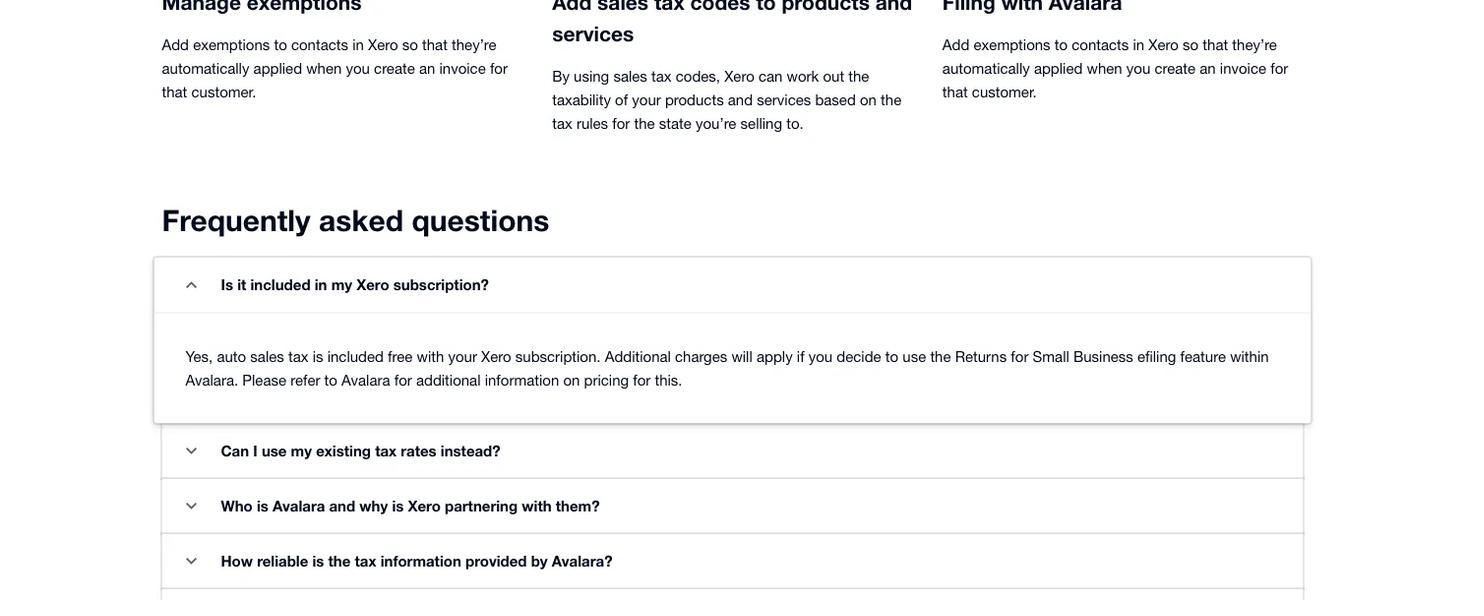 Task type: vqa. For each thing, say whether or not it's contained in the screenshot.
Advanced
no



Task type: describe. For each thing, give the bounding box(es) containing it.
can i use my existing tax rates instead?
[[221, 443, 501, 461]]

feature
[[1181, 349, 1227, 366]]

questions
[[412, 203, 550, 238]]

avalara inside yes, auto sales tax is included free with your xero subscription. additional charges will apply if you decide to use the returns for small business efiling feature within avalara. please refer to avalara for additional information on pricing for this.
[[342, 372, 390, 389]]

can
[[221, 443, 249, 461]]

additional
[[416, 372, 481, 389]]

with inside yes, auto sales tax is included free with your xero subscription. additional charges will apply if you decide to use the returns for small business efiling feature within avalara. please refer to avalara for additional information on pricing for this.
[[417, 349, 444, 366]]

is right reliable
[[313, 553, 324, 571]]

0 horizontal spatial add
[[162, 36, 189, 54]]

toggle button for is
[[172, 266, 211, 305]]

taxability
[[552, 92, 611, 109]]

toggle button for who
[[172, 487, 211, 527]]

them?
[[556, 498, 600, 516]]

charges
[[675, 349, 728, 366]]

2 when from the left
[[1087, 60, 1123, 77]]

business
[[1074, 349, 1134, 366]]

out
[[823, 68, 845, 85]]

can
[[759, 68, 783, 85]]

pricing
[[584, 372, 629, 389]]

free
[[388, 349, 413, 366]]

the right reliable
[[328, 553, 351, 571]]

the right out
[[849, 68, 870, 85]]

partnering
[[445, 498, 518, 516]]

add inside add sales tax codes to products and services
[[552, 0, 592, 14]]

0 horizontal spatial you
[[346, 60, 370, 77]]

0 horizontal spatial use
[[262, 443, 287, 461]]

2 horizontal spatial in
[[1134, 36, 1145, 54]]

who is avalara and why is xero partnering with them?
[[221, 498, 600, 516]]

1 applied from the left
[[254, 60, 302, 77]]

1 invoice from the left
[[440, 60, 486, 77]]

work
[[787, 68, 819, 85]]

0 horizontal spatial in
[[315, 277, 327, 294]]

auto
[[217, 349, 246, 366]]

efiling
[[1138, 349, 1177, 366]]

small
[[1033, 349, 1070, 366]]

your inside by using sales tax codes, xero can work out the taxability of your products and services based on the tax rules for the state you're selling to.
[[632, 92, 661, 109]]

2 invoice from the left
[[1221, 60, 1267, 77]]

1 customer. from the left
[[191, 84, 256, 101]]

frequently
[[162, 203, 311, 238]]

2 an from the left
[[1200, 60, 1216, 77]]

1 automatically from the left
[[162, 60, 249, 77]]

subscription.
[[516, 349, 601, 366]]

services inside by using sales tax codes, xero can work out the taxability of your products and services based on the tax rules for the state you're selling to.
[[757, 92, 811, 109]]

additional
[[605, 349, 671, 366]]

you inside yes, auto sales tax is included free with your xero subscription. additional charges will apply if you decide to use the returns for small business efiling feature within avalara. please refer to avalara for additional information on pricing for this.
[[809, 349, 833, 366]]

selling
[[741, 115, 783, 132]]

products inside add sales tax codes to products and services
[[782, 0, 870, 14]]

you're
[[696, 115, 737, 132]]

who
[[221, 498, 253, 516]]

the inside yes, auto sales tax is included free with your xero subscription. additional charges will apply if you decide to use the returns for small business efiling feature within avalara. please refer to avalara for additional information on pricing for this.
[[931, 349, 952, 366]]

apply
[[757, 349, 793, 366]]

1 an from the left
[[419, 60, 435, 77]]

by
[[531, 553, 548, 571]]

toggle image for how reliable is the tax information provided by avalara?
[[186, 559, 197, 566]]

is
[[221, 277, 233, 294]]

services inside add sales tax codes to products and services
[[552, 21, 634, 46]]

please
[[242, 372, 286, 389]]

xero inside by using sales tax codes, xero can work out the taxability of your products and services based on the tax rules for the state you're selling to.
[[725, 68, 755, 85]]

instead?
[[441, 443, 501, 461]]

tax inside add sales tax codes to products and services
[[655, 0, 685, 14]]

on inside yes, auto sales tax is included free with your xero subscription. additional charges will apply if you decide to use the returns for small business efiling feature within avalara. please refer to avalara for additional information on pricing for this.
[[564, 372, 580, 389]]

sales inside add sales tax codes to products and services
[[598, 0, 649, 14]]

tax left "rates"
[[375, 443, 397, 461]]

for inside by using sales tax codes, xero can work out the taxability of your products and services based on the tax rules for the state you're selling to.
[[613, 115, 630, 132]]

products inside by using sales tax codes, xero can work out the taxability of your products and services based on the tax rules for the state you're selling to.
[[665, 92, 724, 109]]

1 add exemptions to contacts in xero so that they're automatically applied when you create an invoice for that customer. from the left
[[162, 36, 508, 101]]

asked
[[319, 203, 404, 238]]

refer
[[291, 372, 320, 389]]

and inside by using sales tax codes, xero can work out the taxability of your products and services based on the tax rules for the state you're selling to.
[[728, 92, 753, 109]]

tax inside yes, auto sales tax is included free with your xero subscription. additional charges will apply if you decide to use the returns for small business efiling feature within avalara. please refer to avalara for additional information on pricing for this.
[[288, 349, 309, 366]]



Task type: locate. For each thing, give the bounding box(es) containing it.
xero
[[368, 36, 398, 54], [1149, 36, 1179, 54], [725, 68, 755, 85], [357, 277, 389, 294], [481, 349, 512, 366], [408, 498, 441, 516]]

2 horizontal spatial you
[[1127, 60, 1151, 77]]

sales up using
[[598, 0, 649, 14]]

on inside by using sales tax codes, xero can work out the taxability of your products and services based on the tax rules for the state you're selling to.
[[860, 92, 877, 109]]

in
[[353, 36, 364, 54], [1134, 36, 1145, 54], [315, 277, 327, 294]]

an
[[419, 60, 435, 77], [1200, 60, 1216, 77]]

sales up of
[[614, 68, 648, 85]]

with up additional on the bottom
[[417, 349, 444, 366]]

use right i
[[262, 443, 287, 461]]

2 customer. from the left
[[973, 84, 1037, 101]]

of
[[615, 92, 628, 109]]

1 vertical spatial information
[[381, 553, 462, 571]]

services up using
[[552, 21, 634, 46]]

2 they're from the left
[[1233, 36, 1278, 54]]

1 vertical spatial and
[[728, 92, 753, 109]]

2 contacts from the left
[[1072, 36, 1130, 54]]

add sales tax codes to products and services
[[552, 0, 913, 46]]

2 toggle button from the top
[[172, 432, 211, 472]]

included inside yes, auto sales tax is included free with your xero subscription. additional charges will apply if you decide to use the returns for small business efiling feature within avalara. please refer to avalara for additional information on pricing for this.
[[328, 349, 384, 366]]

is
[[313, 349, 323, 366], [257, 498, 269, 516], [392, 498, 404, 516], [313, 553, 324, 571]]

and
[[876, 0, 913, 14], [728, 92, 753, 109], [329, 498, 356, 516]]

1 horizontal spatial products
[[782, 0, 870, 14]]

0 horizontal spatial included
[[251, 277, 311, 294]]

my
[[331, 277, 352, 294], [291, 443, 312, 461]]

is it included in my xero subscription?
[[221, 277, 489, 294]]

decide
[[837, 349, 882, 366]]

0 horizontal spatial automatically
[[162, 60, 249, 77]]

products up out
[[782, 0, 870, 14]]

0 horizontal spatial products
[[665, 92, 724, 109]]

to
[[756, 0, 776, 14], [274, 36, 287, 54], [1055, 36, 1068, 54], [886, 349, 899, 366], [324, 372, 338, 389]]

1 vertical spatial my
[[291, 443, 312, 461]]

0 horizontal spatial contacts
[[291, 36, 349, 54]]

will
[[732, 349, 753, 366]]

1 vertical spatial on
[[564, 372, 580, 389]]

toggle image left how
[[186, 559, 197, 566]]

1 horizontal spatial you
[[809, 349, 833, 366]]

the right based
[[881, 92, 902, 109]]

to inside add sales tax codes to products and services
[[756, 0, 776, 14]]

toggle image left can
[[186, 448, 197, 455]]

based
[[816, 92, 856, 109]]

customer.
[[191, 84, 256, 101], [973, 84, 1037, 101]]

1 horizontal spatial customer.
[[973, 84, 1037, 101]]

included left free
[[328, 349, 384, 366]]

0 horizontal spatial my
[[291, 443, 312, 461]]

my down 'frequently asked questions'
[[331, 277, 352, 294]]

is right who
[[257, 498, 269, 516]]

0 horizontal spatial when
[[306, 60, 342, 77]]

the left returns
[[931, 349, 952, 366]]

1 horizontal spatial invoice
[[1221, 60, 1267, 77]]

0 horizontal spatial avalara
[[273, 498, 325, 516]]

1 horizontal spatial and
[[728, 92, 753, 109]]

invoice
[[440, 60, 486, 77], [1221, 60, 1267, 77]]

toggle image for is it included in my xero subscription?
[[186, 282, 197, 289]]

0 horizontal spatial an
[[419, 60, 435, 77]]

0 horizontal spatial applied
[[254, 60, 302, 77]]

0 vertical spatial services
[[552, 21, 634, 46]]

1 vertical spatial included
[[328, 349, 384, 366]]

1 toggle image from the top
[[186, 282, 197, 289]]

1 so from the left
[[402, 36, 418, 54]]

1 horizontal spatial create
[[1155, 60, 1196, 77]]

tax up refer at the bottom left of the page
[[288, 349, 309, 366]]

and inside add sales tax codes to products and services
[[876, 0, 913, 14]]

1 horizontal spatial included
[[328, 349, 384, 366]]

2 add exemptions to contacts in xero so that they're automatically applied when you create an invoice for that customer. from the left
[[943, 36, 1289, 101]]

toggle button left who
[[172, 487, 211, 527]]

by using sales tax codes, xero can work out the taxability of your products and services based on the tax rules for the state you're selling to.
[[552, 68, 902, 132]]

information down the subscription.
[[485, 372, 559, 389]]

1 horizontal spatial services
[[757, 92, 811, 109]]

use inside yes, auto sales tax is included free with your xero subscription. additional charges will apply if you decide to use the returns for small business efiling feature within avalara. please refer to avalara for additional information on pricing for this.
[[903, 349, 927, 366]]

1 vertical spatial services
[[757, 92, 811, 109]]

2 horizontal spatial add
[[943, 36, 970, 54]]

avalara?
[[552, 553, 613, 571]]

automatically
[[162, 60, 249, 77], [943, 60, 1030, 77]]

2 horizontal spatial and
[[876, 0, 913, 14]]

sales inside yes, auto sales tax is included free with your xero subscription. additional charges will apply if you decide to use the returns for small business efiling feature within avalara. please refer to avalara for additional information on pricing for this.
[[250, 349, 284, 366]]

information
[[485, 372, 559, 389], [381, 553, 462, 571]]

is inside yes, auto sales tax is included free with your xero subscription. additional charges will apply if you decide to use the returns for small business efiling feature within avalara. please refer to avalara for additional information on pricing for this.
[[313, 349, 323, 366]]

sales for additional
[[250, 349, 284, 366]]

sales
[[598, 0, 649, 14], [614, 68, 648, 85], [250, 349, 284, 366]]

services
[[552, 21, 634, 46], [757, 92, 811, 109]]

1 horizontal spatial when
[[1087, 60, 1123, 77]]

1 exemptions from the left
[[193, 36, 270, 54]]

with
[[417, 349, 444, 366], [522, 498, 552, 516]]

provided
[[466, 553, 527, 571]]

yes,
[[186, 349, 213, 366]]

codes,
[[676, 68, 721, 85]]

services up "to."
[[757, 92, 811, 109]]

1 vertical spatial with
[[522, 498, 552, 516]]

0 horizontal spatial customer.
[[191, 84, 256, 101]]

contacts
[[291, 36, 349, 54], [1072, 36, 1130, 54]]

to.
[[787, 115, 804, 132]]

sales up please
[[250, 349, 284, 366]]

you
[[346, 60, 370, 77], [1127, 60, 1151, 77], [809, 349, 833, 366]]

1 toggle image from the top
[[186, 448, 197, 455]]

0 vertical spatial your
[[632, 92, 661, 109]]

applied
[[254, 60, 302, 77], [1035, 60, 1083, 77]]

0 horizontal spatial add exemptions to contacts in xero so that they're automatically applied when you create an invoice for that customer.
[[162, 36, 508, 101]]

toggle button for can
[[172, 432, 211, 472]]

rules
[[577, 115, 609, 132]]

i
[[253, 443, 258, 461]]

1 vertical spatial your
[[448, 349, 477, 366]]

1 vertical spatial sales
[[614, 68, 648, 85]]

1 horizontal spatial my
[[331, 277, 352, 294]]

if
[[797, 349, 805, 366]]

1 horizontal spatial they're
[[1233, 36, 1278, 54]]

0 vertical spatial toggle image
[[186, 448, 197, 455]]

1 horizontal spatial add exemptions to contacts in xero so that they're automatically applied when you create an invoice for that customer.
[[943, 36, 1289, 101]]

2 exemptions from the left
[[974, 36, 1051, 54]]

why
[[360, 498, 388, 516]]

0 vertical spatial toggle image
[[186, 282, 197, 289]]

exemptions
[[193, 36, 270, 54], [974, 36, 1051, 54]]

tax left codes,
[[652, 68, 672, 85]]

1 when from the left
[[306, 60, 342, 77]]

your up additional on the bottom
[[448, 349, 477, 366]]

by
[[552, 68, 570, 85]]

on down the subscription.
[[564, 372, 580, 389]]

included right it
[[251, 277, 311, 294]]

how reliable is the tax information provided by avalara?
[[221, 553, 613, 571]]

0 horizontal spatial with
[[417, 349, 444, 366]]

0 vertical spatial and
[[876, 0, 913, 14]]

1 horizontal spatial contacts
[[1072, 36, 1130, 54]]

0 vertical spatial with
[[417, 349, 444, 366]]

toggle image left is
[[186, 282, 197, 289]]

1 vertical spatial toggle image
[[186, 504, 197, 510]]

on
[[860, 92, 877, 109], [564, 372, 580, 389]]

2 toggle image from the top
[[186, 504, 197, 510]]

tax left rules
[[552, 115, 573, 132]]

2 vertical spatial sales
[[250, 349, 284, 366]]

0 vertical spatial sales
[[598, 0, 649, 14]]

existing
[[316, 443, 371, 461]]

the left state
[[634, 115, 655, 132]]

use
[[903, 349, 927, 366], [262, 443, 287, 461]]

0 horizontal spatial services
[[552, 21, 634, 46]]

0 vertical spatial on
[[860, 92, 877, 109]]

toggle button for how
[[172, 542, 211, 582]]

1 vertical spatial use
[[262, 443, 287, 461]]

toggle button left can
[[172, 432, 211, 472]]

avalara
[[342, 372, 390, 389], [273, 498, 325, 516]]

it
[[237, 277, 246, 294]]

1 horizontal spatial on
[[860, 92, 877, 109]]

they're
[[452, 36, 497, 54], [1233, 36, 1278, 54]]

xero inside yes, auto sales tax is included free with your xero subscription. additional charges will apply if you decide to use the returns for small business efiling feature within avalara. please refer to avalara for additional information on pricing for this.
[[481, 349, 512, 366]]

1 horizontal spatial in
[[353, 36, 364, 54]]

avalara down free
[[342, 372, 390, 389]]

2 automatically from the left
[[943, 60, 1030, 77]]

yes, auto sales tax is included free with your xero subscription. additional charges will apply if you decide to use the returns for small business efiling feature within avalara. please refer to avalara for additional information on pricing for this.
[[186, 349, 1270, 389]]

with left them?
[[522, 498, 552, 516]]

1 vertical spatial products
[[665, 92, 724, 109]]

2 so from the left
[[1183, 36, 1199, 54]]

add exemptions to contacts in xero so that they're automatically applied when you create an invoice for that customer.
[[162, 36, 508, 101], [943, 36, 1289, 101]]

create
[[374, 60, 415, 77], [1155, 60, 1196, 77]]

1 toggle button from the top
[[172, 266, 211, 305]]

reliable
[[257, 553, 308, 571]]

within
[[1231, 349, 1270, 366]]

included
[[251, 277, 311, 294], [328, 349, 384, 366]]

state
[[659, 115, 692, 132]]

0 horizontal spatial exemptions
[[193, 36, 270, 54]]

add
[[552, 0, 592, 14], [162, 36, 189, 54], [943, 36, 970, 54]]

1 horizontal spatial automatically
[[943, 60, 1030, 77]]

0 horizontal spatial they're
[[452, 36, 497, 54]]

codes
[[691, 0, 751, 14]]

1 they're from the left
[[452, 36, 497, 54]]

4 toggle button from the top
[[172, 542, 211, 582]]

2 create from the left
[[1155, 60, 1196, 77]]

0 horizontal spatial invoice
[[440, 60, 486, 77]]

my left the existing
[[291, 443, 312, 461]]

0 horizontal spatial and
[[329, 498, 356, 516]]

1 create from the left
[[374, 60, 415, 77]]

your right of
[[632, 92, 661, 109]]

1 horizontal spatial your
[[632, 92, 661, 109]]

0 horizontal spatial your
[[448, 349, 477, 366]]

toggle image for can i use my existing tax rates instead?
[[186, 448, 197, 455]]

sales for of
[[614, 68, 648, 85]]

on right based
[[860, 92, 877, 109]]

for
[[490, 60, 508, 77], [1271, 60, 1289, 77], [613, 115, 630, 132], [1011, 349, 1029, 366], [394, 372, 412, 389], [633, 372, 651, 389]]

your inside yes, auto sales tax is included free with your xero subscription. additional charges will apply if you decide to use the returns for small business efiling feature within avalara. please refer to avalara for additional information on pricing for this.
[[448, 349, 477, 366]]

0 vertical spatial avalara
[[342, 372, 390, 389]]

that
[[422, 36, 448, 54], [1203, 36, 1229, 54], [162, 84, 187, 101], [943, 84, 968, 101]]

2 applied from the left
[[1035, 60, 1083, 77]]

when
[[306, 60, 342, 77], [1087, 60, 1123, 77]]

toggle button
[[172, 266, 211, 305], [172, 432, 211, 472], [172, 487, 211, 527], [172, 542, 211, 582]]

1 horizontal spatial avalara
[[342, 372, 390, 389]]

2 vertical spatial and
[[329, 498, 356, 516]]

0 horizontal spatial on
[[564, 372, 580, 389]]

1 horizontal spatial use
[[903, 349, 927, 366]]

toggle image for who is avalara and why is xero partnering with them?
[[186, 504, 197, 510]]

1 vertical spatial toggle image
[[186, 559, 197, 566]]

0 horizontal spatial information
[[381, 553, 462, 571]]

returns
[[956, 349, 1007, 366]]

subscription?
[[394, 277, 489, 294]]

products
[[782, 0, 870, 14], [665, 92, 724, 109]]

2 toggle image from the top
[[186, 559, 197, 566]]

your
[[632, 92, 661, 109], [448, 349, 477, 366]]

tax left codes on the top of the page
[[655, 0, 685, 14]]

using
[[574, 68, 610, 85]]

1 horizontal spatial exemptions
[[974, 36, 1051, 54]]

frequently asked questions
[[162, 203, 550, 238]]

is right why
[[392, 498, 404, 516]]

this.
[[655, 372, 683, 389]]

how
[[221, 553, 253, 571]]

3 toggle button from the top
[[172, 487, 211, 527]]

tax
[[655, 0, 685, 14], [652, 68, 672, 85], [552, 115, 573, 132], [288, 349, 309, 366], [375, 443, 397, 461], [355, 553, 377, 571]]

avalara up reliable
[[273, 498, 325, 516]]

1 horizontal spatial add
[[552, 0, 592, 14]]

avalara.
[[186, 372, 238, 389]]

use right decide
[[903, 349, 927, 366]]

1 horizontal spatial with
[[522, 498, 552, 516]]

sales inside by using sales tax codes, xero can work out the taxability of your products and services based on the tax rules for the state you're selling to.
[[614, 68, 648, 85]]

1 horizontal spatial information
[[485, 372, 559, 389]]

toggle button left how
[[172, 542, 211, 582]]

1 vertical spatial avalara
[[273, 498, 325, 516]]

1 horizontal spatial an
[[1200, 60, 1216, 77]]

0 vertical spatial my
[[331, 277, 352, 294]]

1 horizontal spatial so
[[1183, 36, 1199, 54]]

toggle image left who
[[186, 504, 197, 510]]

information inside yes, auto sales tax is included free with your xero subscription. additional charges will apply if you decide to use the returns for small business efiling feature within avalara. please refer to avalara for additional information on pricing for this.
[[485, 372, 559, 389]]

0 vertical spatial products
[[782, 0, 870, 14]]

information down who is avalara and why is xero partnering with them?
[[381, 553, 462, 571]]

0 horizontal spatial so
[[402, 36, 418, 54]]

rates
[[401, 443, 437, 461]]

tax down why
[[355, 553, 377, 571]]

1 contacts from the left
[[291, 36, 349, 54]]

toggle image
[[186, 448, 197, 455], [186, 504, 197, 510]]

products down codes,
[[665, 92, 724, 109]]

the
[[849, 68, 870, 85], [881, 92, 902, 109], [634, 115, 655, 132], [931, 349, 952, 366], [328, 553, 351, 571]]

toggle button left is
[[172, 266, 211, 305]]

0 horizontal spatial create
[[374, 60, 415, 77]]

0 vertical spatial included
[[251, 277, 311, 294]]

1 horizontal spatial applied
[[1035, 60, 1083, 77]]

0 vertical spatial use
[[903, 349, 927, 366]]

0 vertical spatial information
[[485, 372, 559, 389]]

toggle image
[[186, 282, 197, 289], [186, 559, 197, 566]]

is up refer at the bottom left of the page
[[313, 349, 323, 366]]

so
[[402, 36, 418, 54], [1183, 36, 1199, 54]]



